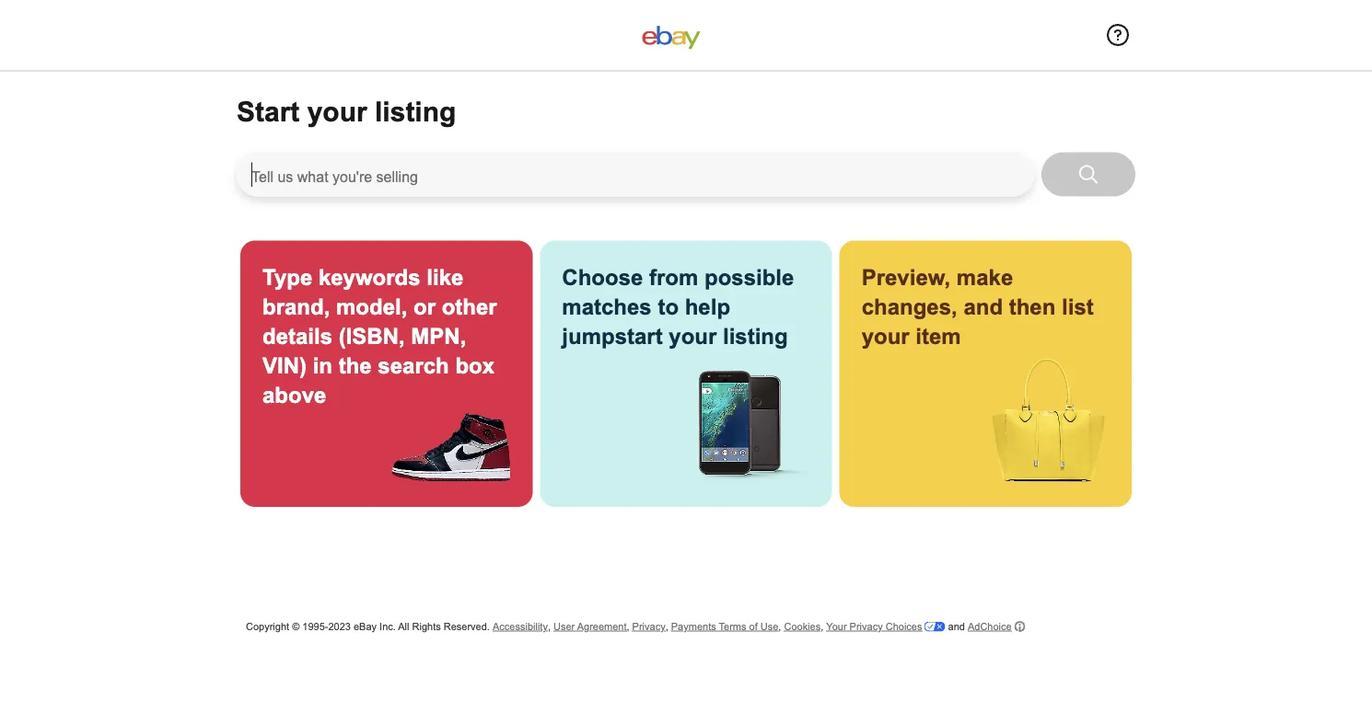 Task type: locate. For each thing, give the bounding box(es) containing it.
user agreement link
[[554, 621, 627, 633]]

, left cookies in the bottom of the page
[[779, 621, 781, 633]]

and adchoice
[[945, 621, 1012, 633]]

ebay
[[354, 621, 377, 633]]

changes,
[[862, 295, 958, 319]]

privacy left the 'payments' at the bottom of the page
[[632, 621, 666, 633]]

privacy right your
[[850, 621, 883, 633]]

list
[[1062, 295, 1094, 319]]

Tell us what you're selling text field
[[237, 152, 1034, 197]]

2 horizontal spatial your
[[862, 324, 910, 349]]

of
[[749, 621, 758, 633]]

copyright © 1995-2023 ebay inc. all rights reserved. accessibility , user agreement , privacy , payments terms of use , cookies , your privacy choices
[[246, 621, 922, 633]]

and
[[964, 295, 1003, 319], [948, 621, 965, 633]]

1 privacy from the left
[[632, 621, 666, 633]]

to
[[658, 295, 679, 319]]

1 horizontal spatial listing
[[723, 324, 788, 349]]

your down help
[[669, 324, 717, 349]]

your right start
[[307, 96, 367, 127]]

, left user
[[548, 621, 551, 633]]

privacy
[[632, 621, 666, 633], [850, 621, 883, 633]]

type
[[262, 265, 312, 290]]

cookies link
[[784, 621, 821, 633]]

matches
[[562, 295, 652, 319]]

in
[[313, 354, 332, 378]]

cookies
[[784, 621, 821, 633]]

listing inside choose from possible matches to help jumpstart your listing
[[723, 324, 788, 349]]

accessibility link
[[493, 621, 548, 633]]

box
[[455, 354, 495, 378]]

mpn,
[[411, 324, 466, 349]]

details
[[262, 324, 333, 349]]

your privacy choices link
[[826, 621, 945, 633]]

image1 image
[[387, 410, 511, 482]]

1 vertical spatial listing
[[723, 324, 788, 349]]

start
[[237, 96, 300, 127]]

make
[[957, 265, 1013, 290]]

5 , from the left
[[821, 621, 824, 633]]

1 , from the left
[[548, 621, 551, 633]]

preview, make changes, and then list your item
[[862, 265, 1094, 349]]

reserved.
[[444, 621, 490, 633]]

listing
[[375, 96, 456, 127], [723, 324, 788, 349]]

and down make
[[964, 295, 1003, 319]]

your inside preview, make changes, and then list your item
[[862, 324, 910, 349]]

your
[[307, 96, 367, 127], [669, 324, 717, 349], [862, 324, 910, 349]]

terms
[[719, 621, 746, 633]]

your down changes,
[[862, 324, 910, 349]]

all
[[398, 621, 409, 633]]

0 horizontal spatial privacy
[[632, 621, 666, 633]]

inc.
[[380, 621, 396, 633]]

like
[[427, 265, 464, 290]]

adchoice
[[968, 621, 1012, 633]]

2 , from the left
[[627, 621, 630, 633]]

1 horizontal spatial your
[[669, 324, 717, 349]]

0 vertical spatial and
[[964, 295, 1003, 319]]

item
[[916, 324, 961, 349]]

from
[[649, 265, 698, 290]]

possible
[[705, 265, 794, 290]]

0 horizontal spatial listing
[[375, 96, 456, 127]]

choices
[[886, 621, 922, 633]]

and inside preview, make changes, and then list your item
[[964, 295, 1003, 319]]

, left the 'payments' at the bottom of the page
[[666, 621, 668, 633]]

keywords
[[319, 265, 421, 290]]

and left adchoice
[[948, 621, 965, 633]]

your inside choose from possible matches to help jumpstart your listing
[[669, 324, 717, 349]]

use
[[761, 621, 779, 633]]

, left privacy link
[[627, 621, 630, 633]]

your
[[826, 621, 847, 633]]

,
[[548, 621, 551, 633], [627, 621, 630, 633], [666, 621, 668, 633], [779, 621, 781, 633], [821, 621, 824, 633]]

, left your
[[821, 621, 824, 633]]

1 horizontal spatial privacy
[[850, 621, 883, 633]]



Task type: describe. For each thing, give the bounding box(es) containing it.
brand,
[[262, 295, 330, 319]]

3 , from the left
[[666, 621, 668, 633]]

other
[[442, 295, 497, 319]]

vin)
[[262, 354, 307, 378]]

user
[[554, 621, 575, 633]]

adchoice link
[[968, 620, 1026, 634]]

jumpstart
[[562, 324, 663, 349]]

copyright
[[246, 621, 289, 633]]

©
[[292, 621, 300, 633]]

choose
[[562, 265, 643, 290]]

1 vertical spatial and
[[948, 621, 965, 633]]

start your listing
[[237, 96, 456, 127]]

above
[[262, 383, 326, 408]]

2023
[[328, 621, 351, 633]]

then
[[1009, 295, 1056, 319]]

privacy link
[[632, 621, 666, 633]]

2 privacy from the left
[[850, 621, 883, 633]]

payments terms of use link
[[671, 621, 779, 633]]

4 , from the left
[[779, 621, 781, 633]]

agreement
[[577, 621, 627, 633]]

model,
[[336, 295, 407, 319]]

(isbn,
[[339, 324, 405, 349]]

1995-
[[302, 621, 328, 633]]

0 horizontal spatial your
[[307, 96, 367, 127]]

or
[[414, 295, 436, 319]]

image3 image
[[986, 359, 1110, 482]]

preview,
[[862, 265, 951, 290]]

rights
[[412, 621, 441, 633]]

image2 image
[[687, 354, 810, 482]]

0 vertical spatial listing
[[375, 96, 456, 127]]

the
[[339, 354, 372, 378]]

help
[[685, 295, 730, 319]]

accessibility
[[493, 621, 548, 633]]

payments
[[671, 621, 716, 633]]

type keywords like brand, model, or other details (isbn, mpn, vin) in the search box above
[[262, 265, 497, 408]]

choose from possible matches to help jumpstart your listing
[[562, 265, 794, 349]]

search
[[378, 354, 449, 378]]



Task type: vqa. For each thing, say whether or not it's contained in the screenshot.
Add within button
no



